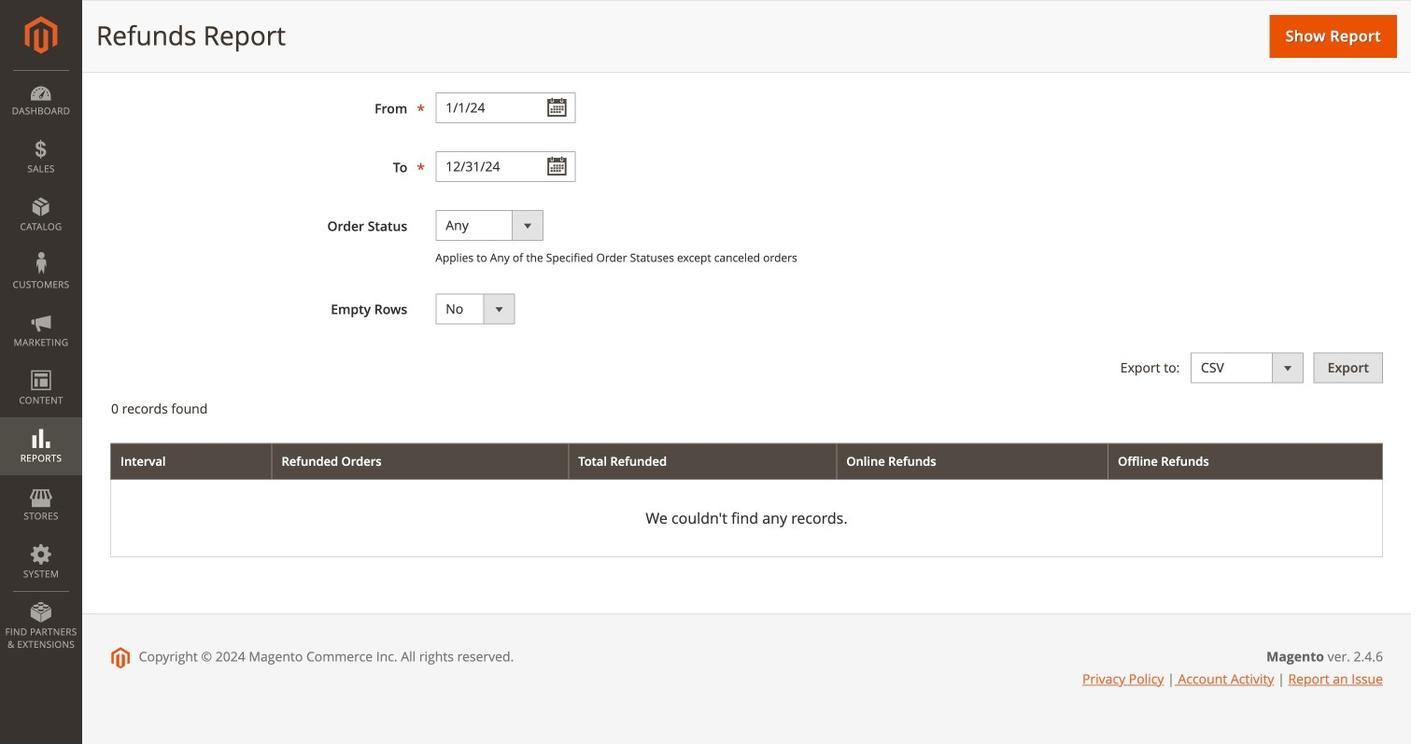 Task type: locate. For each thing, give the bounding box(es) containing it.
None text field
[[436, 92, 576, 123]]

menu bar
[[0, 70, 82, 661]]

None text field
[[436, 151, 576, 182]]



Task type: describe. For each thing, give the bounding box(es) containing it.
magento admin panel image
[[25, 16, 57, 54]]



